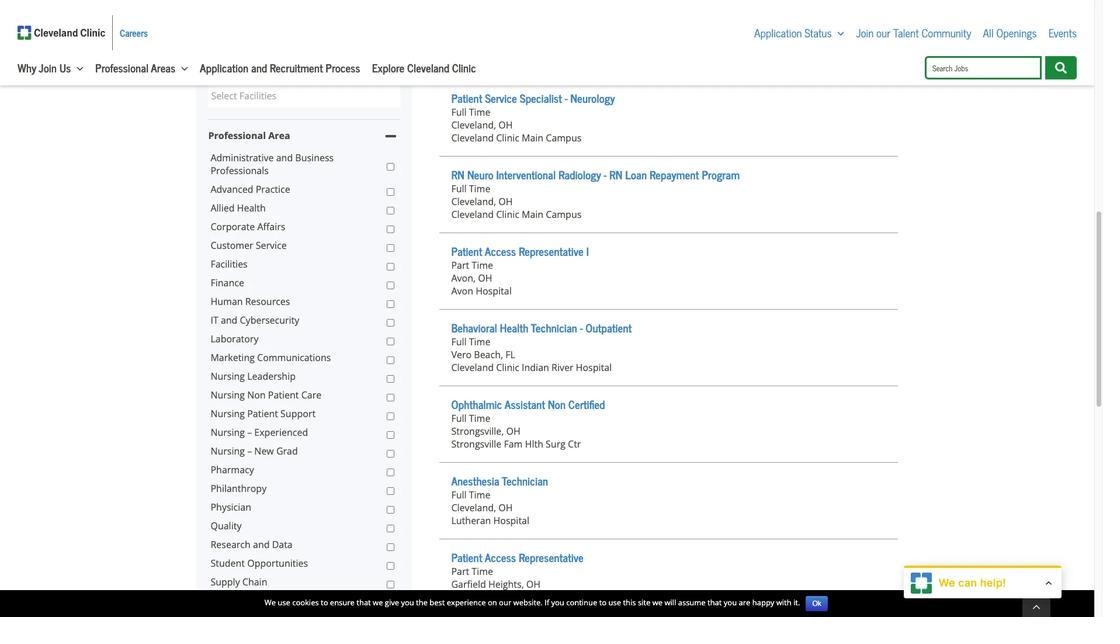 Task type: vqa. For each thing, say whether or not it's contained in the screenshot.


Task type: describe. For each thing, give the bounding box(es) containing it.
hospital up 'neurology'
[[576, 55, 612, 68]]

Student Opportunities checkbox
[[387, 559, 394, 573]]

2 cell from the top
[[451, 42, 886, 55]]

certified
[[569, 395, 605, 413]]

clinic inside rn neuro interventional radiology - rn loan repayment program full time cleveland, oh cleveland clinic main campus
[[496, 208, 519, 221]]

nursing for nursing patient support
[[211, 407, 245, 420]]

cybersecurity
[[240, 314, 299, 327]]

non inside ophthalmic assistant non certified full time strongsville, oh strongsville fam hlth surg ctr
[[548, 395, 566, 413]]

i
[[587, 242, 589, 260]]

if
[[545, 598, 549, 608]]

application for application status
[[754, 23, 802, 41]]

pagination navigation navigation
[[440, 616, 898, 617]]

physician
[[211, 501, 251, 514]]

full inside anesthesia technician full time cleveland, oh lutheran hospital
[[451, 488, 467, 501]]

give
[[385, 598, 399, 608]]

lutheran hospital cell
[[451, 514, 886, 527]]

main inside rn neuro interventional radiology - rn loan repayment program full time cleveland, oh cleveland clinic main campus
[[522, 208, 544, 221]]

opportunities
[[247, 557, 308, 570]]

assume
[[678, 598, 706, 608]]

behavioral
[[451, 318, 497, 337]]

hirevue chatbot element
[[904, 566, 1062, 599]]

process
[[326, 58, 360, 77]]

explore
[[372, 58, 405, 77]]

health for behavioral
[[500, 318, 529, 337]]

ophthalmic assistant non certified link
[[451, 395, 605, 413]]

recruitment
[[270, 58, 323, 77]]

part inside patient access representative i part time avon, oh avon hospital
[[451, 259, 469, 272]]

professional area
[[208, 129, 290, 142]]

ok
[[813, 600, 822, 608]]

part time cell for patient access representative
[[451, 565, 886, 578]]

patient service specialist - neurology link
[[451, 89, 615, 107]]

full time cell for behavioral health technician - outpatient
[[451, 335, 886, 348]]

cleveland, oh cell for patient service specialist - neurology
[[451, 119, 886, 131]]

we can help!
[[939, 577, 1006, 590]]

and for recruitment
[[251, 58, 267, 77]]

program
[[702, 165, 740, 183]]

1 rn from the left
[[451, 165, 465, 183]]

Marketing Communications checkbox
[[387, 353, 394, 367]]

corporate affairs
[[211, 220, 285, 233]]

heights,
[[489, 578, 524, 591]]

time inside patient access representative part time garfield heights, oh marymount hospital
[[472, 565, 493, 578]]

full inside ophthalmic assistant non certified full time strongsville, oh strongsville fam hlth surg ctr
[[451, 412, 467, 425]]

Facilities checkbox
[[387, 260, 394, 273]]

- for neurology
[[565, 89, 568, 107]]

health for allied
[[237, 202, 266, 214]]

professional for professional areas
[[95, 58, 148, 77]]

ophthalmic assistant non certified full time strongsville, oh strongsville fam hlth surg ctr
[[451, 395, 605, 451]]

patient access representative part time garfield heights, oh marymount hospital
[[451, 548, 584, 604]]

application status link
[[754, 23, 832, 41]]

strongsville fam hlth surg ctr cell
[[451, 438, 886, 451]]

anesthesia technician full time cleveland, oh lutheran hospital
[[451, 472, 548, 527]]

help!
[[980, 577, 1006, 590]]

technician inside anesthesia technician full time cleveland, oh lutheran hospital
[[502, 472, 548, 490]]

with
[[777, 598, 792, 608]]

fl
[[506, 348, 515, 361]]

time inside ophthalmic assistant non certified full time strongsville, oh strongsville fam hlth surg ctr
[[469, 412, 491, 425]]

care
[[301, 389, 322, 401]]

1 horizontal spatial join
[[856, 23, 874, 41]]

cleveland clinic main campus cell for -
[[451, 208, 886, 221]]

loan
[[626, 165, 647, 183]]

finance
[[211, 276, 244, 289]]

access for patient access representative i
[[485, 242, 516, 260]]

hospital inside anesthesia technician full time cleveland, oh lutheran hospital
[[494, 514, 530, 527]]

marymount
[[451, 591, 503, 604]]

website.
[[513, 598, 543, 608]]

ensure
[[330, 598, 355, 608]]

it and cybersecurity
[[211, 314, 299, 327]]

Administrative and Business Professionals checkbox
[[387, 154, 394, 180]]

all
[[983, 23, 994, 41]]

interventional
[[496, 165, 556, 183]]

repayment
[[650, 165, 699, 183]]

2 we from the left
[[653, 598, 663, 608]]

nursing for nursing non patient care
[[211, 389, 245, 401]]

Submit search jobs submit
[[1046, 56, 1077, 79]]

Physician checkbox
[[387, 503, 394, 517]]

representative for patient access representative i
[[519, 242, 584, 260]]

Search Jobs text field
[[925, 56, 1042, 79]]

marketing communications
[[211, 351, 331, 364]]

philanthropy
[[211, 482, 267, 495]]

why join us link
[[17, 58, 71, 77]]

events
[[1049, 23, 1077, 41]]

customer service
[[211, 239, 287, 252]]

professional for professional area
[[208, 129, 266, 142]]

2 you from the left
[[551, 598, 564, 608]]

patient access representative i part time avon, oh avon hospital
[[451, 242, 589, 297]]

Philanthropy checkbox
[[387, 484, 394, 498]]

patient up nursing – experienced
[[247, 407, 278, 420]]

explore cleveland clinic link
[[372, 58, 476, 77]]

supply
[[211, 576, 240, 588]]

river inside behavioral health technician - outpatient full time vero beach, fl cleveland clinic indian river hospital
[[552, 361, 574, 374]]

we for we use cookies to ensure that we give you the best experience on our website. if you continue to use this site we will assume that you are happy with it.
[[265, 598, 276, 608]]

resources
[[245, 295, 290, 308]]

experience
[[447, 598, 486, 608]]

ophthalmic
[[451, 395, 502, 413]]

behavioral health technician - outpatient link
[[451, 318, 632, 337]]

will
[[665, 598, 676, 608]]

rn neuro interventional radiology - rn loan repayment program full time cleveland, oh cleveland clinic main campus
[[451, 165, 740, 221]]

Nursing Non Patient Care checkbox
[[387, 391, 394, 404]]

communications
[[257, 351, 331, 364]]

marymount hospital cell
[[451, 591, 886, 604]]

outpatient
[[586, 318, 632, 337]]

and for business
[[276, 151, 293, 164]]

hospital inside patient access representative part time garfield heights, oh marymount hospital
[[505, 591, 541, 604]]

oh inside rn neuro interventional radiology - rn loan repayment program full time cleveland, oh cleveland clinic main campus
[[499, 195, 513, 208]]

Finance checkbox
[[387, 279, 394, 292]]

nursing leadership
[[211, 370, 296, 383]]

continue
[[566, 598, 597, 608]]

area
[[268, 129, 290, 142]]

technician inside behavioral health technician - outpatient full time vero beach, fl cleveland clinic indian river hospital
[[531, 318, 577, 337]]

full time cell for anesthesia technician
[[451, 488, 886, 501]]

garfield
[[451, 578, 486, 591]]

community
[[922, 23, 972, 41]]

patient for patient service specialist - neurology
[[451, 89, 482, 107]]

events link
[[1049, 23, 1077, 41]]

beach,
[[474, 348, 503, 361]]

Allied Health checkbox
[[387, 204, 394, 217]]

garfield heights, oh cell
[[451, 578, 886, 591]]

patient for patient access representative i
[[451, 242, 482, 260]]

grad
[[276, 445, 298, 458]]

site
[[638, 598, 651, 608]]

campus inside rn neuro interventional radiology - rn loan repayment program full time cleveland, oh cleveland clinic main campus
[[546, 208, 582, 221]]

allied health
[[211, 202, 266, 214]]

cleveland, inside anesthesia technician full time cleveland, oh lutheran hospital
[[451, 501, 496, 514]]

full time cell for ophthalmic assistant non certified
[[451, 412, 886, 425]]

customer
[[211, 239, 253, 252]]

business
[[295, 151, 334, 164]]

patient for patient access representative
[[451, 548, 482, 566]]

access for patient access representative
[[485, 548, 516, 566]]

2 use from the left
[[609, 598, 621, 608]]

vero
[[451, 348, 472, 361]]

marketing
[[211, 351, 255, 364]]

service for customer
[[256, 239, 287, 252]]

0 horizontal spatial our
[[499, 598, 511, 608]]

specialist
[[520, 89, 562, 107]]

anesthesia
[[451, 472, 499, 490]]

and for data
[[253, 538, 270, 551]]

we use cookies to ensure that we give you the best experience on our website. if you continue to use this site we will assume that you are happy with it.
[[265, 598, 800, 608]]

areas
[[151, 58, 175, 77]]

cleveland, inside rn neuro interventional radiology - rn loan repayment program full time cleveland, oh cleveland clinic main campus
[[451, 195, 496, 208]]

can
[[958, 577, 977, 590]]

time inside patient service specialist - neurology full time cleveland, oh cleveland clinic main campus
[[469, 106, 491, 119]]

full time cell for patient service specialist - neurology
[[451, 106, 886, 119]]

the
[[416, 598, 428, 608]]



Task type: locate. For each thing, give the bounding box(es) containing it.
cleveland, oh cell for rn neuro interventional radiology - rn loan repayment program
[[451, 195, 886, 208]]

full time cell for rn neuro interventional radiology - rn loan repayment program
[[451, 182, 886, 195]]

1 cleveland clinic main campus cell from the top
[[451, 131, 886, 144]]

0 vertical spatial river
[[552, 55, 574, 68]]

and up student opportunities
[[253, 538, 270, 551]]

indian right fl
[[522, 361, 549, 374]]

and right facility
[[251, 58, 267, 77]]

support
[[281, 407, 316, 420]]

avon,
[[451, 272, 476, 285]]

oh right "avon,"
[[478, 272, 492, 285]]

Supply Chain checkbox
[[387, 578, 394, 591]]

assistant
[[505, 395, 545, 413]]

Research and Data checkbox
[[387, 541, 394, 554]]

0 horizontal spatial join
[[39, 58, 57, 77]]

- inside patient service specialist - neurology full time cleveland, oh cleveland clinic main campus
[[565, 89, 568, 107]]

2 access from the top
[[485, 548, 516, 566]]

– up nursing – new grad
[[247, 426, 252, 439]]

0 vertical spatial part time cell
[[451, 259, 886, 272]]

non left certified
[[548, 395, 566, 413]]

we left give
[[373, 598, 383, 608]]

– left new
[[247, 445, 252, 458]]

0 horizontal spatial that
[[357, 598, 371, 608]]

join left us
[[39, 58, 57, 77]]

row
[[440, 0, 898, 3]]

1 vertical spatial river
[[552, 361, 574, 374]]

avon, oh cell
[[451, 272, 886, 285]]

practice
[[256, 183, 290, 196]]

cleveland, down neuro at the left top of page
[[451, 195, 496, 208]]

you left the
[[401, 598, 414, 608]]

openings
[[997, 23, 1037, 41]]

part up "marymount"
[[451, 565, 469, 578]]

nursing up nursing – experienced
[[211, 407, 245, 420]]

Nursing – Experienced checkbox
[[387, 428, 394, 442]]

representative inside patient access representative i part time avon, oh avon hospital
[[519, 242, 584, 260]]

and
[[251, 58, 267, 77], [276, 151, 293, 164], [221, 314, 238, 327], [253, 538, 270, 551]]

data
[[272, 538, 293, 551]]

representative
[[519, 242, 584, 260], [519, 548, 584, 566]]

1 we from the left
[[373, 598, 383, 608]]

1 you from the left
[[401, 598, 414, 608]]

Laboratory checkbox
[[387, 335, 394, 348]]

pharmacy
[[211, 463, 254, 476]]

neuro
[[467, 165, 494, 183]]

logo image
[[911, 573, 932, 594]]

1 cell from the top
[[451, 29, 886, 42]]

- left outpatient
[[580, 318, 583, 337]]

patient inside patient access representative part time garfield heights, oh marymount hospital
[[451, 548, 482, 566]]

full inside rn neuro interventional radiology - rn loan repayment program full time cleveland, oh cleveland clinic main campus
[[451, 182, 467, 195]]

use left this
[[609, 598, 621, 608]]

oh down interventional
[[499, 195, 513, 208]]

1 vertical spatial professional
[[208, 129, 266, 142]]

1 vertical spatial health
[[500, 318, 529, 337]]

cleveland clinic main campus cell down "repayment"
[[451, 208, 886, 221]]

we left will
[[653, 598, 663, 608]]

nursing patient support
[[211, 407, 316, 420]]

2 full time cell from the top
[[451, 182, 886, 195]]

patient down leadership
[[268, 389, 299, 401]]

1 nursing from the top
[[211, 370, 245, 383]]

representative up if
[[519, 548, 584, 566]]

patient access representative link
[[451, 548, 584, 566]]

1 horizontal spatial health
[[500, 318, 529, 337]]

2 to from the left
[[599, 598, 607, 608]]

we left "can" on the bottom
[[939, 577, 955, 590]]

1 vertical spatial –
[[247, 445, 252, 458]]

2 main from the top
[[522, 208, 544, 221]]

3 full time cell from the top
[[451, 335, 886, 348]]

1 cleveland clinic indian river hospital cell from the top
[[451, 55, 886, 68]]

IT and Cybersecurity checkbox
[[387, 316, 394, 330]]

student opportunities
[[211, 557, 308, 570]]

- inside rn neuro interventional radiology - rn loan repayment program full time cleveland, oh cleveland clinic main campus
[[604, 165, 607, 183]]

2 horizontal spatial -
[[604, 165, 607, 183]]

Quality checkbox
[[387, 522, 394, 535]]

0 horizontal spatial -
[[565, 89, 568, 107]]

0 vertical spatial our
[[877, 23, 891, 41]]

full up strongsville
[[451, 412, 467, 425]]

3 full from the top
[[451, 335, 467, 348]]

new
[[254, 445, 274, 458]]

0 horizontal spatial to
[[321, 598, 328, 608]]

Nursing Patient Support checkbox
[[387, 410, 394, 423]]

2 part time cell from the top
[[451, 565, 886, 578]]

full left beach,
[[451, 335, 467, 348]]

anesthesia technician link
[[451, 472, 548, 490]]

and down area
[[276, 151, 293, 164]]

1 vertical spatial cleveland,
[[451, 195, 496, 208]]

1 representative from the top
[[519, 242, 584, 260]]

time inside behavioral health technician - outpatient full time vero beach, fl cleveland clinic indian river hospital
[[469, 335, 491, 348]]

full time cell
[[451, 106, 886, 119], [451, 182, 886, 195], [451, 335, 886, 348], [451, 412, 886, 425], [451, 488, 886, 501]]

laboratory
[[211, 332, 259, 345]]

our left talent
[[877, 23, 891, 41]]

join our talent community link
[[856, 23, 972, 41]]

non down "nursing leadership"
[[247, 389, 266, 401]]

2 cleveland clinic main campus cell from the top
[[451, 208, 886, 221]]

– for new
[[247, 445, 252, 458]]

time inside patient access representative i part time avon, oh avon hospital
[[472, 259, 493, 272]]

behavioral health technician - outpatient full time vero beach, fl cleveland clinic indian river hospital
[[451, 318, 632, 374]]

0 vertical spatial professional
[[95, 58, 148, 77]]

1 vertical spatial campus
[[546, 208, 582, 221]]

join left talent
[[856, 23, 874, 41]]

hospital right avon
[[476, 285, 512, 297]]

campus down radiology
[[546, 208, 582, 221]]

0 vertical spatial service
[[485, 89, 517, 107]]

representative left i
[[519, 242, 584, 260]]

0 vertical spatial technician
[[531, 318, 577, 337]]

cleveland, oh cell for anesthesia technician
[[451, 501, 886, 514]]

1 use from the left
[[278, 598, 290, 608]]

1 horizontal spatial use
[[609, 598, 621, 608]]

1 vertical spatial our
[[499, 598, 511, 608]]

- right 'specialist'
[[565, 89, 568, 107]]

1 vertical spatial technician
[[502, 472, 548, 490]]

1 horizontal spatial professional
[[208, 129, 266, 142]]

– for experienced
[[247, 426, 252, 439]]

human resources
[[211, 295, 290, 308]]

service for patient
[[485, 89, 517, 107]]

we inside button
[[939, 577, 955, 590]]

cleveland clinic main campus cell up "repayment"
[[451, 131, 886, 144]]

nursing down the marketing
[[211, 370, 245, 383]]

oh inside patient access representative i part time avon, oh avon hospital
[[478, 272, 492, 285]]

1 horizontal spatial application
[[754, 23, 802, 41]]

4 full from the top
[[451, 412, 467, 425]]

0 horizontal spatial health
[[237, 202, 266, 214]]

cleveland, oh cell
[[451, 119, 886, 131], [451, 195, 886, 208], [451, 501, 886, 514]]

facility
[[208, 62, 242, 75]]

use left the cookies
[[278, 598, 290, 608]]

neurology
[[571, 89, 615, 107]]

cookies
[[292, 598, 319, 608]]

we
[[373, 598, 383, 608], [653, 598, 663, 608]]

Human Resources checkbox
[[387, 297, 394, 311]]

campus inside patient service specialist - neurology full time cleveland, oh cleveland clinic main campus
[[546, 131, 582, 144]]

1 vertical spatial part
[[451, 565, 469, 578]]

nursing – experienced
[[211, 426, 308, 439]]

nursing up pharmacy
[[211, 445, 245, 458]]

5 nursing from the top
[[211, 445, 245, 458]]

rn
[[451, 165, 465, 183], [610, 165, 623, 183]]

patient inside patient access representative i part time avon, oh avon hospital
[[451, 242, 482, 260]]

3 cleveland, oh cell from the top
[[451, 501, 886, 514]]

1 horizontal spatial -
[[580, 318, 583, 337]]

administrative and business professionals
[[211, 151, 334, 177]]

1 horizontal spatial we
[[939, 577, 955, 590]]

hospital inside behavioral health technician - outpatient full time vero beach, fl cleveland clinic indian river hospital
[[576, 361, 612, 374]]

1 vertical spatial access
[[485, 548, 516, 566]]

1 vertical spatial representative
[[519, 548, 584, 566]]

rn neuro interventional radiology - rn loan repayment program link
[[451, 165, 740, 183]]

2 river from the top
[[552, 361, 574, 374]]

professional left areas
[[95, 58, 148, 77]]

oh up 'we use cookies to ensure that we give you the best experience on our website. if you continue to use this site we will assume that you are happy with it.'
[[526, 578, 541, 591]]

0 vertical spatial application
[[754, 23, 802, 41]]

nursing for nursing leadership
[[211, 370, 245, 383]]

part time cell
[[451, 259, 886, 272], [451, 565, 886, 578]]

cleveland,
[[451, 119, 496, 131], [451, 195, 496, 208], [451, 501, 496, 514]]

we down chain
[[265, 598, 276, 608]]

status
[[805, 23, 832, 41]]

patient up "avon,"
[[451, 242, 482, 260]]

professional areas link
[[95, 58, 175, 77]]

part time cell for patient access representative i
[[451, 259, 886, 272]]

0 vertical spatial cleveland clinic main campus cell
[[451, 131, 886, 144]]

patient service specialist - neurology full time cleveland, oh cleveland clinic main campus
[[451, 89, 615, 144]]

we for we can help!
[[939, 577, 955, 590]]

oh down anesthesia technician link
[[499, 501, 513, 514]]

indian inside behavioral health technician - outpatient full time vero beach, fl cleveland clinic indian river hospital
[[522, 361, 549, 374]]

5 full from the top
[[451, 488, 467, 501]]

full down explore cleveland clinic 'link'
[[451, 106, 467, 119]]

hospital left if
[[505, 591, 541, 604]]

Pharmacy checkbox
[[387, 466, 394, 479]]

oh left hlth
[[506, 425, 521, 438]]

human
[[211, 295, 243, 308]]

cleveland, down anesthesia
[[451, 501, 496, 514]]

1 part time cell from the top
[[451, 259, 886, 272]]

1 vertical spatial service
[[256, 239, 287, 252]]

0 vertical spatial -
[[565, 89, 568, 107]]

use
[[278, 598, 290, 608], [609, 598, 621, 608]]

0 vertical spatial part
[[451, 259, 469, 272]]

1 vertical spatial application
[[200, 58, 249, 77]]

Advanced Practice checkbox
[[387, 185, 394, 199]]

vero beach, fl cell
[[451, 348, 886, 361]]

–
[[247, 426, 252, 439], [247, 445, 252, 458]]

part time cell up marymount hospital cell
[[451, 565, 886, 578]]

time inside rn neuro interventional radiology - rn loan repayment program full time cleveland, oh cleveland clinic main campus
[[469, 182, 491, 195]]

application
[[754, 23, 802, 41], [200, 58, 249, 77]]

clinic inside behavioral health technician - outpatient full time vero beach, fl cleveland clinic indian river hospital
[[496, 361, 519, 374]]

None search field
[[925, 56, 1077, 79]]

2 indian from the top
[[522, 361, 549, 374]]

allied
[[211, 202, 235, 214]]

quality
[[211, 519, 242, 532]]

application and recruitment process
[[200, 58, 360, 77]]

to
[[321, 598, 328, 608], [599, 598, 607, 608]]

health inside behavioral health technician - outpatient full time vero beach, fl cleveland clinic indian river hospital
[[500, 318, 529, 337]]

0 vertical spatial representative
[[519, 242, 584, 260]]

1 – from the top
[[247, 426, 252, 439]]

main inside patient service specialist - neurology full time cleveland, oh cleveland clinic main campus
[[522, 131, 544, 144]]

2 part from the top
[[451, 565, 469, 578]]

why join us
[[17, 58, 71, 77]]

lutheran
[[451, 514, 491, 527]]

oh inside patient service specialist - neurology full time cleveland, oh cleveland clinic main campus
[[499, 119, 513, 131]]

1 part from the top
[[451, 259, 469, 272]]

us
[[59, 58, 71, 77]]

strongsville, oh cell
[[451, 425, 886, 438]]

and right it
[[221, 314, 238, 327]]

cleveland clinic main campus cell
[[451, 131, 886, 144], [451, 208, 886, 221]]

3 you from the left
[[724, 598, 737, 608]]

2 vertical spatial cleveland, oh cell
[[451, 501, 886, 514]]

- inside behavioral health technician - outpatient full time vero beach, fl cleveland clinic indian river hospital
[[580, 318, 583, 337]]

clinic
[[496, 55, 519, 68], [452, 58, 476, 77], [496, 131, 519, 144], [496, 208, 519, 221], [496, 361, 519, 374]]

nursing – new grad
[[211, 445, 298, 458]]

to left ensure on the bottom
[[321, 598, 328, 608]]

0 horizontal spatial rn
[[451, 165, 465, 183]]

1 that from the left
[[357, 598, 371, 608]]

2 cleveland, from the top
[[451, 195, 496, 208]]

0 vertical spatial –
[[247, 426, 252, 439]]

1 to from the left
[[321, 598, 328, 608]]

campus up radiology
[[546, 131, 582, 144]]

cleveland, inside patient service specialist - neurology full time cleveland, oh cleveland clinic main campus
[[451, 119, 496, 131]]

chain
[[242, 576, 267, 588]]

0 horizontal spatial application
[[200, 58, 249, 77]]

2 that from the left
[[708, 598, 722, 608]]

1 vertical spatial indian
[[522, 361, 549, 374]]

river up certified
[[552, 361, 574, 374]]

main
[[522, 131, 544, 144], [522, 208, 544, 221]]

oh inside ophthalmic assistant non certified full time strongsville, oh strongsville fam hlth surg ctr
[[506, 425, 521, 438]]

full up lutheran
[[451, 488, 467, 501]]

0 vertical spatial cleveland clinic indian river hospital cell
[[451, 55, 886, 68]]

0 vertical spatial indian
[[522, 55, 549, 68]]

1 horizontal spatial you
[[551, 598, 564, 608]]

technician down hlth
[[502, 472, 548, 490]]

you left are
[[724, 598, 737, 608]]

1 vertical spatial part time cell
[[451, 565, 886, 578]]

service left 'specialist'
[[485, 89, 517, 107]]

0 horizontal spatial service
[[256, 239, 287, 252]]

health down advanced practice
[[237, 202, 266, 214]]

1 vertical spatial we
[[265, 598, 276, 608]]

cleveland, up neuro at the left top of page
[[451, 119, 496, 131]]

and for cybersecurity
[[221, 314, 238, 327]]

1 vertical spatial -
[[604, 165, 607, 183]]

Nursing Leadership checkbox
[[387, 372, 394, 386]]

0 vertical spatial we
[[939, 577, 955, 590]]

we can help! button
[[904, 568, 1062, 599]]

0 horizontal spatial we
[[373, 598, 383, 608]]

5 full time cell from the top
[[451, 488, 886, 501]]

nursing for nursing – new grad
[[211, 445, 245, 458]]

4 nursing from the top
[[211, 426, 245, 439]]

professional areas
[[95, 58, 175, 77]]

it.
[[794, 598, 800, 608]]

technician left outpatient
[[531, 318, 577, 337]]

and inside administrative and business professionals
[[276, 151, 293, 164]]

patient down explore cleveland clinic 'link'
[[451, 89, 482, 107]]

Customer Service checkbox
[[387, 241, 394, 255]]

1 vertical spatial cleveland clinic main campus cell
[[451, 208, 886, 221]]

access inside patient access representative part time garfield heights, oh marymount hospital
[[485, 548, 516, 566]]

cleveland inside rn neuro interventional radiology - rn loan repayment program full time cleveland, oh cleveland clinic main campus
[[451, 208, 494, 221]]

full left neuro at the left top of page
[[451, 182, 467, 195]]

best
[[430, 598, 445, 608]]

1 horizontal spatial to
[[599, 598, 607, 608]]

Facility search field
[[211, 89, 397, 102]]

this
[[623, 598, 636, 608]]

ok link
[[806, 596, 828, 611]]

0 vertical spatial campus
[[546, 131, 582, 144]]

oh inside anesthesia technician full time cleveland, oh lutheran hospital
[[499, 501, 513, 514]]

cleveland clinic indian river hospital cell
[[451, 55, 886, 68], [451, 361, 886, 374]]

1 vertical spatial join
[[39, 58, 57, 77]]

2 campus from the top
[[546, 208, 582, 221]]

0 vertical spatial main
[[522, 131, 544, 144]]

patient up garfield
[[451, 548, 482, 566]]

advanced
[[211, 183, 253, 196]]

student
[[211, 557, 245, 570]]

1 full time cell from the top
[[451, 106, 886, 119]]

0 horizontal spatial we
[[265, 598, 276, 608]]

1 river from the top
[[552, 55, 574, 68]]

1 full from the top
[[451, 106, 467, 119]]

avon hospital cell
[[451, 285, 886, 297]]

2 – from the top
[[247, 445, 252, 458]]

4 full time cell from the top
[[451, 412, 886, 425]]

that right ensure on the bottom
[[357, 598, 371, 608]]

0 horizontal spatial non
[[247, 389, 266, 401]]

2 horizontal spatial you
[[724, 598, 737, 608]]

professional up administrative
[[208, 129, 266, 142]]

river
[[552, 55, 574, 68], [552, 361, 574, 374]]

1 vertical spatial main
[[522, 208, 544, 221]]

2 vertical spatial cleveland,
[[451, 501, 496, 514]]

clinic inside patient service specialist - neurology full time cleveland, oh cleveland clinic main campus
[[496, 131, 519, 144]]

part inside patient access representative part time garfield heights, oh marymount hospital
[[451, 565, 469, 578]]

oh down patient service specialist - neurology link in the top of the page
[[499, 119, 513, 131]]

representative inside patient access representative part time garfield heights, oh marymount hospital
[[519, 548, 584, 566]]

access inside patient access representative i part time avon, oh avon hospital
[[485, 242, 516, 260]]

part time cell up the avon hospital cell
[[451, 259, 886, 272]]

service down affairs at top left
[[256, 239, 287, 252]]

hospital up patient access representative link
[[494, 514, 530, 527]]

river up 'specialist'
[[552, 55, 574, 68]]

health up fl
[[500, 318, 529, 337]]

main up interventional
[[522, 131, 544, 144]]

1 cleveland, from the top
[[451, 119, 496, 131]]

Nursing – New Grad checkbox
[[387, 447, 394, 460]]

2 cleveland clinic indian river hospital cell from the top
[[451, 361, 886, 374]]

1 cleveland, oh cell from the top
[[451, 119, 886, 131]]

nursing non patient care
[[211, 389, 322, 401]]

part up avon
[[451, 259, 469, 272]]

that right assume at the bottom
[[708, 598, 722, 608]]

nursing for nursing – experienced
[[211, 426, 245, 439]]

0 vertical spatial join
[[856, 23, 874, 41]]

application for application and recruitment process
[[200, 58, 249, 77]]

to right continue
[[599, 598, 607, 608]]

0 horizontal spatial you
[[401, 598, 414, 608]]

2 vertical spatial -
[[580, 318, 583, 337]]

patient inside patient service specialist - neurology full time cleveland, oh cleveland clinic main campus
[[451, 89, 482, 107]]

fam
[[504, 438, 523, 451]]

cleveland clinic main campus cell for neurology
[[451, 131, 886, 144]]

1 main from the top
[[522, 131, 544, 144]]

nursing down "nursing leadership"
[[211, 389, 245, 401]]

representative for patient access representative
[[519, 548, 584, 566]]

rn left loan
[[610, 165, 623, 183]]

2 cleveland, oh cell from the top
[[451, 195, 886, 208]]

cleveland inside behavioral health technician - outpatient full time vero beach, fl cleveland clinic indian river hospital
[[451, 361, 494, 374]]

time inside anesthesia technician full time cleveland, oh lutheran hospital
[[469, 488, 491, 501]]

0 horizontal spatial use
[[278, 598, 290, 608]]

3 cleveland, from the top
[[451, 501, 496, 514]]

1 horizontal spatial rn
[[610, 165, 623, 183]]

0 vertical spatial access
[[485, 242, 516, 260]]

1 vertical spatial cleveland, oh cell
[[451, 195, 886, 208]]

1 horizontal spatial service
[[485, 89, 517, 107]]

corporate
[[211, 220, 255, 233]]

our right 'on'
[[499, 598, 511, 608]]

on
[[488, 598, 497, 608]]

0 vertical spatial cleveland, oh cell
[[451, 119, 886, 131]]

hospital inside patient access representative i part time avon, oh avon hospital
[[476, 285, 512, 297]]

full inside patient service specialist - neurology full time cleveland, oh cleveland clinic main campus
[[451, 106, 467, 119]]

service inside patient service specialist - neurology full time cleveland, oh cleveland clinic main campus
[[485, 89, 517, 107]]

time
[[469, 106, 491, 119], [469, 182, 491, 195], [472, 259, 493, 272], [469, 335, 491, 348], [469, 412, 491, 425], [469, 488, 491, 501], [472, 565, 493, 578]]

2 full from the top
[[451, 182, 467, 195]]

1 horizontal spatial we
[[653, 598, 663, 608]]

1 horizontal spatial that
[[708, 598, 722, 608]]

2 representative from the top
[[519, 548, 584, 566]]

1 horizontal spatial non
[[548, 395, 566, 413]]

2 nursing from the top
[[211, 389, 245, 401]]

0 vertical spatial cleveland,
[[451, 119, 496, 131]]

- right radiology
[[604, 165, 607, 183]]

research
[[211, 538, 251, 551]]

0 vertical spatial health
[[237, 202, 266, 214]]

1 access from the top
[[485, 242, 516, 260]]

oh inside patient access representative part time garfield heights, oh marymount hospital
[[526, 578, 541, 591]]

1 indian from the top
[[522, 55, 549, 68]]

full inside behavioral health technician - outpatient full time vero beach, fl cleveland clinic indian river hospital
[[451, 335, 467, 348]]

1 horizontal spatial our
[[877, 23, 891, 41]]

1 campus from the top
[[546, 131, 582, 144]]

indian up patient service specialist - neurology link in the top of the page
[[522, 55, 549, 68]]

main up patient access representative i link
[[522, 208, 544, 221]]

0 horizontal spatial professional
[[95, 58, 148, 77]]

you right if
[[551, 598, 564, 608]]

you
[[401, 598, 414, 608], [551, 598, 564, 608], [724, 598, 737, 608]]

join our talent community
[[856, 23, 972, 41]]

rn left neuro at the left top of page
[[451, 165, 465, 183]]

2 rn from the left
[[610, 165, 623, 183]]

all openings
[[983, 23, 1037, 41]]

part
[[451, 259, 469, 272], [451, 565, 469, 578]]

3 nursing from the top
[[211, 407, 245, 420]]

1 vertical spatial cleveland clinic indian river hospital cell
[[451, 361, 886, 374]]

leadership
[[247, 370, 296, 383]]

that
[[357, 598, 371, 608], [708, 598, 722, 608]]

cell
[[451, 29, 886, 42], [451, 42, 886, 55]]

Corporate Affairs checkbox
[[387, 223, 394, 236]]

cleveland inside patient service specialist - neurology full time cleveland, oh cleveland clinic main campus
[[451, 131, 494, 144]]

- for outpatient
[[580, 318, 583, 337]]

nursing up nursing – new grad
[[211, 426, 245, 439]]

hospital up certified
[[576, 361, 612, 374]]



